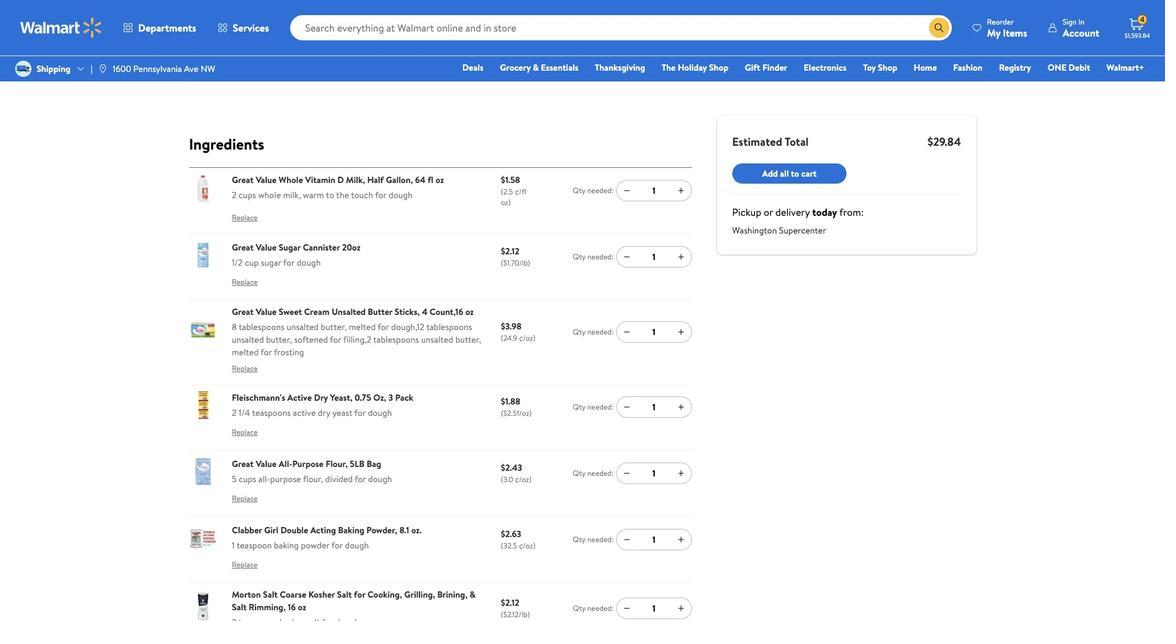 Task type: locate. For each thing, give the bounding box(es) containing it.
finder
[[763, 61, 788, 74]]

value up all-
[[256, 458, 277, 470]]

0 horizontal spatial melted
[[232, 346, 259, 358]]

4 up $1,593.84
[[1141, 14, 1145, 25]]

for down the sugar
[[283, 256, 295, 269]]

0 horizontal spatial butter,
[[266, 333, 292, 346]]

2 replace from the top
[[232, 277, 258, 287]]

qty left "decrease quantity fleischmann's active dry yeast, 0.75 oz, 3 pack-count, current quantity 1" icon
[[573, 402, 586, 412]]

(24.9
[[501, 333, 517, 344]]

qty needed: left decrease quantity great value sugar cannister 20oz-count, current quantity 1 image
[[573, 251, 614, 262]]

value for sugar
[[256, 241, 277, 254]]

qty left decrease quantity great value sugar cannister 20oz-count, current quantity 1 image
[[573, 251, 586, 262]]

qty needed: left "decrease quantity fleischmann's active dry yeast, 0.75 oz, 3 pack-count, current quantity 1" icon
[[573, 402, 614, 412]]

4 replace button from the top
[[232, 422, 258, 443]]

value left the sweet
[[256, 305, 277, 318]]

replace down teaspoon
[[232, 559, 258, 570]]

1 vertical spatial melted
[[232, 346, 259, 358]]

2 right "great value whole vitamin d milk, half gallon, 64 fl oz" icon
[[232, 189, 237, 201]]

$2.12 for great value sugar cannister 20oz
[[501, 245, 520, 258]]

0 horizontal spatial shop
[[709, 61, 729, 74]]

4 inside 4 $1,593.84
[[1141, 14, 1145, 25]]

great for great value sugar cannister 20oz
[[232, 241, 254, 254]]

1 left increase quantity great value sweet cream unsalted butter sticks, 4 count,16 oz-count, current quantity 1 'image'
[[653, 326, 656, 338]]

30
[[861, 45, 878, 66]]

salt left rimming,
[[232, 601, 247, 613]]

for down butter
[[378, 321, 389, 333]]

value up sugar
[[256, 241, 277, 254]]

qty left decrease quantity morton salt coarse kosher salt  for cooking, grilling, brining, & salt rimming, 16 oz-count, current quantity 1 image
[[573, 603, 586, 614]]

girl
[[264, 524, 279, 537]]

for down 0.75
[[355, 407, 366, 419]]

¢/oz) right the (3.0
[[515, 474, 532, 485]]

1 right decrease quantity great value all-purpose flour, 5lb bag-count, current quantity 1 'icon'
[[653, 467, 656, 480]]

butter, down unsalted
[[321, 321, 347, 333]]

$29.84
[[928, 134, 962, 150]]

3 qty from the top
[[573, 326, 586, 337]]

2 inside great value whole vitamin d milk, half gallon, 64 fl oz 2 cups whole milk, warm to the touch for dough
[[232, 189, 237, 201]]

1 inside clabber girl double acting baking powder, 8.1 oz. 1 teaspoon baking powder for dough
[[232, 539, 235, 552]]

account
[[1063, 26, 1100, 39]]

pickup or delivery today from: washington supercenter
[[733, 205, 864, 237]]

1 right decrease quantity clabber girl double acting baking powder, 8.1 oz.-count, current quantity 1 icon
[[653, 533, 656, 546]]

qty needed: for $3.98
[[573, 326, 614, 337]]

for down 5lb at left bottom
[[355, 473, 366, 486]]

fleischmann's
[[232, 392, 285, 404]]

fleischmann's active dry yeast, 0.75 oz, 3 pack 2 1/4 teaspoons active dry yeast for dough
[[232, 392, 414, 419]]

brining,
[[437, 588, 468, 601]]

qty needed: left decrease quantity great value whole vitamin d milk, half gallon, 64 fl oz-count, current quantity 1 image
[[573, 185, 614, 196]]

increase quantity fleischmann's active dry yeast, 0.75 oz, 3 pack-count, current quantity 1 image
[[676, 402, 687, 412]]

1 mins from the left
[[750, 45, 781, 66]]

2 qty from the top
[[573, 251, 586, 262]]

1 replace from the top
[[232, 212, 258, 223]]

0 vertical spatial oz
[[436, 173, 444, 186]]

5 needed: from the top
[[588, 468, 614, 479]]

great value sugar cannister 20oz 1/2 cup sugar for dough
[[232, 241, 361, 269]]

qty needed: for $2.43
[[573, 468, 614, 479]]

services button
[[207, 13, 280, 43]]

8
[[232, 321, 237, 333]]

¢/oz)
[[519, 333, 536, 344], [515, 474, 532, 485], [519, 540, 536, 551]]

4 qty from the top
[[573, 402, 586, 412]]

2 mins from the left
[[881, 45, 912, 66]]

0 horizontal spatial to
[[326, 189, 334, 201]]

shop left 50
[[709, 61, 729, 74]]

1 horizontal spatial to
[[791, 167, 800, 180]]

great value whole vitamin d milk, half gallon, 64 fl oz 2 cups whole milk, warm to the touch for dough
[[232, 173, 444, 201]]

unsalted
[[332, 305, 366, 318]]

decrease quantity great value sweet cream unsalted butter sticks, 4 count,16 oz-count, current quantity 1 image
[[622, 327, 632, 337]]

whole
[[279, 173, 303, 186]]

qty left decrease quantity clabber girl double acting baking powder, 8.1 oz.-count, current quantity 1 icon
[[573, 534, 586, 545]]

tablespoons down count,16
[[427, 321, 472, 333]]

great value sugar cannister 20oz link
[[232, 241, 361, 254]]

oz inside great value sweet cream unsalted butter sticks, 4 count,16 oz 8 tablespoons unsalted butter, melted for dough,12 tablespoons unsalted butter, softened for filling,2 tablespoons unsalted butter, melted for frosting
[[466, 305, 474, 318]]

replace down cup
[[232, 277, 258, 287]]

2 inside fleischmann's active dry yeast, 0.75 oz, 3 pack 2 1/4 teaspoons active dry yeast for dough
[[232, 407, 237, 419]]

needed: left decrease quantity clabber girl double acting baking powder, 8.1 oz.-count, current quantity 1 icon
[[588, 534, 614, 545]]

replace button for 8 tablespoons unsalted butter, melted for dough,12 tablespoons unsalted butter, softened for filling,2 tablespoons unsalted butter, melted for frosting
[[232, 358, 258, 379]]

sweet
[[279, 305, 302, 318]]

6 needed: from the top
[[588, 534, 614, 545]]

salt right kosher
[[337, 588, 352, 601]]

dough down gallon, at the left of page
[[389, 189, 413, 201]]

5 qty needed: from the top
[[573, 468, 614, 479]]

butter, down count,16
[[456, 333, 482, 346]]

needed: left decrease quantity great value all-purpose flour, 5lb bag-count, current quantity 1 'icon'
[[588, 468, 614, 479]]

shop
[[709, 61, 729, 74], [878, 61, 898, 74]]

fleischmann's active dry yeast, 0.75 oz, 3 pack image
[[189, 392, 217, 419]]

replace button for 1/2 cup sugar for dough
[[232, 272, 258, 292]]

$3.98
[[501, 320, 522, 333]]

($2.51/oz)
[[501, 408, 532, 419]]

increase quantity clabber girl double acting baking powder, 8.1 oz.-count, current quantity 1 image
[[676, 534, 687, 545]]

6 replace from the top
[[232, 559, 258, 570]]

for left frosting
[[261, 346, 272, 358]]

2 time from the left
[[880, 35, 895, 46]]

 image
[[15, 61, 32, 77]]

4 value from the top
[[256, 458, 277, 470]]

2 left 1/4
[[232, 407, 237, 419]]

for down half
[[375, 189, 387, 201]]

morton salt coarse kosher salt  for cooking, grilling, brining, & salt rimming, 16 oz image
[[189, 593, 217, 621]]

cups left whole on the top left of page
[[239, 189, 256, 201]]

1 time from the left
[[746, 35, 761, 46]]

0 horizontal spatial 4
[[422, 305, 428, 318]]

3 replace from the top
[[232, 363, 258, 374]]

departments button
[[112, 13, 207, 43]]

increase quantity great value sweet cream unsalted butter sticks, 4 count,16 oz-count, current quantity 1 image
[[676, 327, 687, 337]]

qty for $1.88
[[573, 402, 586, 412]]

2 needed: from the top
[[588, 251, 614, 262]]

ingredients
[[189, 133, 264, 155]]

1 horizontal spatial unsalted
[[287, 321, 319, 333]]

2 horizontal spatial oz
[[466, 305, 474, 318]]

6 replace button from the top
[[232, 555, 258, 575]]

($1.70/lb)
[[501, 258, 531, 268]]

great down ingredients
[[232, 173, 254, 186]]

¢/oz) right (24.9
[[519, 333, 536, 344]]

0 vertical spatial ¢/oz)
[[519, 333, 536, 344]]

shop inside toy shop link
[[878, 61, 898, 74]]

1 horizontal spatial &
[[533, 61, 539, 74]]

1 left increase quantity great value sugar cannister 20oz-count, current quantity 1 image
[[653, 250, 656, 263]]

1 vertical spatial 4
[[422, 305, 428, 318]]

¢/oz) right (32.5
[[519, 540, 536, 551]]

one debit
[[1048, 61, 1091, 74]]

oz right 16
[[298, 601, 306, 613]]

oz)
[[501, 197, 511, 208]]

1 vertical spatial &
[[470, 588, 476, 601]]

replace down 1/4
[[232, 427, 258, 438]]

replace for great value sweet cream unsalted butter sticks, 4 count,16 oz
[[232, 363, 258, 374]]

1 down clabber
[[232, 539, 235, 552]]

& right brining, at left bottom
[[470, 588, 476, 601]]

toy
[[863, 61, 876, 74]]

add
[[763, 167, 778, 180]]

1 for $1.58
[[653, 184, 656, 197]]

1 value from the top
[[256, 173, 277, 186]]

1 replace button from the top
[[232, 208, 258, 228]]

2 value from the top
[[256, 241, 277, 254]]

total
[[785, 134, 809, 150]]

replace button down 5
[[232, 489, 258, 509]]

mins for 30 mins
[[881, 45, 912, 66]]

0 horizontal spatial unsalted
[[232, 333, 264, 346]]

1 2 from the top
[[232, 189, 237, 201]]

replace button up fleischmann's
[[232, 358, 258, 379]]

decrease quantity great value sugar cannister 20oz-count, current quantity 1 image
[[622, 252, 632, 262]]

1 great from the top
[[232, 173, 254, 186]]

cups inside great value whole vitamin d milk, half gallon, 64 fl oz 2 cups whole milk, warm to the touch for dough
[[239, 189, 256, 201]]

5 qty from the top
[[573, 468, 586, 479]]

5 replace button from the top
[[232, 489, 258, 509]]

needed: for $1.88
[[588, 402, 614, 412]]

3 needed: from the top
[[588, 326, 614, 337]]

mins
[[750, 45, 781, 66], [881, 45, 912, 66]]

purpose
[[270, 473, 301, 486]]

butter, down the sweet
[[266, 333, 292, 346]]

2 qty needed: from the top
[[573, 251, 614, 262]]

for
[[375, 189, 387, 201], [283, 256, 295, 269], [378, 321, 389, 333], [330, 333, 341, 346], [261, 346, 272, 358], [355, 407, 366, 419], [355, 473, 366, 486], [332, 539, 343, 552], [354, 588, 366, 601]]

2 vertical spatial ¢/oz)
[[519, 540, 536, 551]]

clabber girl double acting baking powder, 8.1 oz. 1 teaspoon baking powder for dough
[[232, 524, 422, 552]]

¢/oz) inside $3.98 (24.9 ¢/oz)
[[519, 333, 536, 344]]

powder
[[301, 539, 330, 552]]

0 vertical spatial to
[[791, 167, 800, 180]]

2 vertical spatial oz
[[298, 601, 306, 613]]

$2.12 inside the $2.12 ($1.70/lb)
[[501, 245, 520, 258]]

 image
[[98, 64, 108, 74]]

1 vertical spatial cups
[[239, 473, 256, 486]]

1600 pennsylvania ave nw
[[113, 62, 215, 75]]

4 qty needed: from the top
[[573, 402, 614, 412]]

butter
[[368, 305, 393, 318]]

$2.63 (32.5 ¢/oz)
[[501, 528, 536, 551]]

cannister
[[303, 241, 340, 254]]

items
[[1003, 26, 1028, 39]]

0 vertical spatial $2.12
[[501, 245, 520, 258]]

replace button for 2 cups whole milk, warm to the touch for dough
[[232, 208, 258, 228]]

7 qty needed: from the top
[[573, 603, 614, 614]]

needed: left decrease quantity great value sweet cream unsalted butter sticks, 4 count,16 oz-count, current quantity 1 image
[[588, 326, 614, 337]]

tablespoons right 8
[[239, 321, 285, 333]]

acting
[[310, 524, 336, 537]]

dough down baking
[[345, 539, 369, 552]]

1 horizontal spatial shop
[[878, 61, 898, 74]]

2 great from the top
[[232, 241, 254, 254]]

oz right count,16
[[466, 305, 474, 318]]

search icon image
[[935, 23, 945, 33]]

qty for $2.12
[[573, 251, 586, 262]]

time for 30
[[880, 35, 895, 46]]

replace down 5
[[232, 493, 258, 504]]

3 qty needed: from the top
[[573, 326, 614, 337]]

1 shop from the left
[[709, 61, 729, 74]]

4 replace from the top
[[232, 427, 258, 438]]

great value all-purpose flour, 5lb bag image
[[189, 458, 217, 486]]

baking
[[274, 539, 299, 552]]

great inside great value sugar cannister 20oz 1/2 cup sugar for dough
[[232, 241, 254, 254]]

oz inside great value whole vitamin d milk, half gallon, 64 fl oz 2 cups whole milk, warm to the touch for dough
[[436, 173, 444, 186]]

|
[[91, 62, 93, 75]]

qty needed: left decrease quantity morton salt coarse kosher salt  for cooking, grilling, brining, & salt rimming, 16 oz-count, current quantity 1 image
[[573, 603, 614, 614]]

dough down cannister
[[297, 256, 321, 269]]

needed: for $3.98
[[588, 326, 614, 337]]

$2.12 down (32.5
[[501, 597, 520, 609]]

walmart+
[[1107, 61, 1145, 74]]

1 qty from the top
[[573, 185, 586, 196]]

value inside great value sugar cannister 20oz 1/2 cup sugar for dough
[[256, 241, 277, 254]]

0 vertical spatial melted
[[349, 321, 376, 333]]

$2.12 inside $2.12 ($2.12/lb)
[[501, 597, 520, 609]]

3 great from the top
[[232, 305, 254, 318]]

dough inside clabber girl double acting baking powder, 8.1 oz. 1 teaspoon baking powder for dough
[[345, 539, 369, 552]]

unsalted down count,16
[[421, 333, 453, 346]]

$2.63
[[501, 528, 522, 540]]

great inside great value all-purpose flour, 5lb bag 5 cups all-purpose flour, divided for dough
[[232, 458, 254, 470]]

qty left decrease quantity great value whole vitamin d milk, half gallon, 64 fl oz-count, current quantity 1 image
[[573, 185, 586, 196]]

to right all
[[791, 167, 800, 180]]

to inside add all to cart 'button'
[[791, 167, 800, 180]]

value inside great value all-purpose flour, 5lb bag 5 cups all-purpose flour, divided for dough
[[256, 458, 277, 470]]

unsalted down the sweet
[[287, 321, 319, 333]]

2 replace button from the top
[[232, 272, 258, 292]]

2 $2.12 from the top
[[501, 597, 520, 609]]

delivery
[[776, 205, 810, 219]]

the holiday shop
[[662, 61, 729, 74]]

2 shop from the left
[[878, 61, 898, 74]]

1 horizontal spatial mins
[[881, 45, 912, 66]]

4 right sticks,
[[422, 305, 428, 318]]

1 vertical spatial ¢/oz)
[[515, 474, 532, 485]]

4 needed: from the top
[[588, 402, 614, 412]]

$2.12 for morton salt coarse kosher salt  for cooking, grilling, brining, & salt rimming, 16 oz
[[501, 597, 520, 609]]

replace button down teaspoon
[[232, 555, 258, 575]]

1 needed: from the top
[[588, 185, 614, 196]]

replace for fleischmann's active dry yeast, 0.75 oz, 3 pack
[[232, 427, 258, 438]]

dough inside great value all-purpose flour, 5lb bag 5 cups all-purpose flour, divided for dough
[[368, 473, 392, 486]]

time right prep
[[746, 35, 761, 46]]

to left the
[[326, 189, 334, 201]]

reorder my items
[[988, 16, 1028, 39]]

1 horizontal spatial 4
[[1141, 14, 1145, 25]]

great up 5
[[232, 458, 254, 470]]

needed: left decrease quantity great value sugar cannister 20oz-count, current quantity 1 image
[[588, 251, 614, 262]]

1 vertical spatial oz
[[466, 305, 474, 318]]

great
[[232, 173, 254, 186], [232, 241, 254, 254], [232, 305, 254, 318], [232, 458, 254, 470]]

cups right 5
[[239, 473, 256, 486]]

qty needed: left decrease quantity great value all-purpose flour, 5lb bag-count, current quantity 1 'icon'
[[573, 468, 614, 479]]

1 vertical spatial 2
[[232, 407, 237, 419]]

1 cups from the top
[[239, 189, 256, 201]]

purpose
[[292, 458, 324, 470]]

great value sweet cream unsalted butter sticks, 4 count,16 oz link
[[232, 305, 474, 318]]

replace button up cup
[[232, 208, 258, 228]]

vitamin
[[305, 173, 336, 186]]

($2.12/lb)
[[501, 609, 530, 620]]

clabber girl double acting baking powder, 8.1 oz. link
[[232, 524, 422, 537]]

great up 8
[[232, 305, 254, 318]]

filling,2
[[343, 333, 372, 346]]

6 qty needed: from the top
[[573, 534, 614, 545]]

qty left decrease quantity great value sweet cream unsalted butter sticks, 4 count,16 oz-count, current quantity 1 image
[[573, 326, 586, 337]]

mins for 50 mins
[[750, 45, 781, 66]]

whole
[[258, 189, 281, 201]]

value up whole on the top left of page
[[256, 173, 277, 186]]

2 cups from the top
[[239, 473, 256, 486]]

$1.58 (2.5 ¢/fl oz) replace
[[232, 173, 527, 223]]

¢/oz) inside $2.43 (3.0 ¢/oz)
[[515, 474, 532, 485]]

dough down oz,
[[368, 407, 392, 419]]

melted
[[349, 321, 376, 333], [232, 346, 259, 358]]

melted down great value sweet cream unsalted butter sticks, 4 count,16 oz link
[[349, 321, 376, 333]]

mins inside prep time 50 mins
[[750, 45, 781, 66]]

great up '1/2'
[[232, 241, 254, 254]]

needed: left decrease quantity great value whole vitamin d milk, half gallon, 64 fl oz-count, current quantity 1 image
[[588, 185, 614, 196]]

1 vertical spatial to
[[326, 189, 334, 201]]

time right cook
[[880, 35, 895, 46]]

to
[[791, 167, 800, 180], [326, 189, 334, 201]]

2 2 from the top
[[232, 407, 237, 419]]

&
[[533, 61, 539, 74], [470, 588, 476, 601]]

5 replace from the top
[[232, 493, 258, 504]]

qty needed: left decrease quantity great value sweet cream unsalted butter sticks, 4 count,16 oz-count, current quantity 1 image
[[573, 326, 614, 337]]

1 left increase quantity great value whole vitamin d milk, half gallon, 64 fl oz-count, current quantity 1 image
[[653, 184, 656, 197]]

unsalted left frosting
[[232, 333, 264, 346]]

salt left the coarse
[[263, 588, 278, 601]]

1 for $2.43
[[653, 467, 656, 480]]

for inside great value all-purpose flour, 5lb bag 5 cups all-purpose flour, divided for dough
[[355, 473, 366, 486]]

$1.88 ($2.51/oz)
[[501, 395, 532, 419]]

& right 'grocery'
[[533, 61, 539, 74]]

clabber
[[232, 524, 262, 537]]

baking
[[338, 524, 365, 537]]

value for all-
[[256, 458, 277, 470]]

d
[[338, 173, 344, 186]]

value inside great value whole vitamin d milk, half gallon, 64 fl oz 2 cups whole milk, warm to the touch for dough
[[256, 173, 277, 186]]

0 horizontal spatial time
[[746, 35, 761, 46]]

replace up fleischmann's
[[232, 363, 258, 374]]

value inside great value sweet cream unsalted butter sticks, 4 count,16 oz 8 tablespoons unsalted butter, melted for dough,12 tablespoons unsalted butter, softened for filling,2 tablespoons unsalted butter, melted for frosting
[[256, 305, 277, 318]]

7 needed: from the top
[[588, 603, 614, 614]]

¢/oz) inside $2.63 (32.5 ¢/oz)
[[519, 540, 536, 551]]

1 $2.12 from the top
[[501, 245, 520, 258]]

replace button down cup
[[232, 272, 258, 292]]

1 horizontal spatial tablespoons
[[374, 333, 419, 346]]

great inside great value sweet cream unsalted butter sticks, 4 count,16 oz 8 tablespoons unsalted butter, melted for dough,12 tablespoons unsalted butter, softened for filling,2 tablespoons unsalted butter, melted for frosting
[[232, 305, 254, 318]]

needed: left decrease quantity morton salt coarse kosher salt  for cooking, grilling, brining, & salt rimming, 16 oz-count, current quantity 1 image
[[588, 603, 614, 614]]

0 vertical spatial cups
[[239, 189, 256, 201]]

4 great from the top
[[232, 458, 254, 470]]

time inside "cook time 30 mins"
[[880, 35, 895, 46]]

3 replace button from the top
[[232, 358, 258, 379]]

tablespoons down sticks,
[[374, 333, 419, 346]]

1 horizontal spatial salt
[[263, 588, 278, 601]]

1 horizontal spatial time
[[880, 35, 895, 46]]

rimming,
[[249, 601, 286, 613]]

6 qty from the top
[[573, 534, 586, 545]]

0 horizontal spatial mins
[[750, 45, 781, 66]]

replace button down 1/4
[[232, 422, 258, 443]]

1 qty needed: from the top
[[573, 185, 614, 196]]

3 value from the top
[[256, 305, 277, 318]]

great for great value all-purpose flour, 5lb bag
[[232, 458, 254, 470]]

1 vertical spatial $2.12
[[501, 597, 520, 609]]

shop right 'toy'
[[878, 61, 898, 74]]

replace up cup
[[232, 212, 258, 223]]

qty left decrease quantity great value all-purpose flour, 5lb bag-count, current quantity 1 'icon'
[[573, 468, 586, 479]]

dough down bag
[[368, 473, 392, 486]]

0 horizontal spatial salt
[[232, 601, 247, 613]]

melted down 8
[[232, 346, 259, 358]]

toy shop link
[[858, 61, 904, 74]]

¢/fl
[[515, 186, 527, 197]]

qty for $2.63
[[573, 534, 586, 545]]

$1.88
[[501, 395, 521, 408]]

needed: left "decrease quantity fleischmann's active dry yeast, 0.75 oz, 3 pack-count, current quantity 1" icon
[[588, 402, 614, 412]]

time inside prep time 50 mins
[[746, 35, 761, 46]]

for down clabber girl double acting baking powder, 8.1 oz. link
[[332, 539, 343, 552]]

qty needed: left decrease quantity clabber girl double acting baking powder, 8.1 oz.-count, current quantity 1 icon
[[573, 534, 614, 545]]

morton salt coarse kosher salt  for cooking, grilling, brining, & salt rimming, 16 oz link
[[232, 588, 476, 613]]

value
[[256, 173, 277, 186], [256, 241, 277, 254], [256, 305, 277, 318], [256, 458, 277, 470]]

0 vertical spatial 4
[[1141, 14, 1145, 25]]

0 horizontal spatial tablespoons
[[239, 321, 285, 333]]

1 horizontal spatial oz
[[436, 173, 444, 186]]

¢/oz) for $2.63
[[519, 540, 536, 551]]

$2.12 down oz)
[[501, 245, 520, 258]]

great inside great value whole vitamin d milk, half gallon, 64 fl oz 2 cups whole milk, warm to the touch for dough
[[232, 173, 254, 186]]

0 horizontal spatial &
[[470, 588, 476, 601]]

0 vertical spatial 2
[[232, 189, 237, 201]]

mins inside "cook time 30 mins"
[[881, 45, 912, 66]]

for left cooking,
[[354, 588, 366, 601]]

1/4
[[239, 407, 250, 419]]

needed:
[[588, 185, 614, 196], [588, 251, 614, 262], [588, 326, 614, 337], [588, 402, 614, 412], [588, 468, 614, 479], [588, 534, 614, 545], [588, 603, 614, 614]]

1 right "decrease quantity fleischmann's active dry yeast, 0.75 oz, 3 pack-count, current quantity 1" icon
[[653, 401, 656, 413]]

to inside great value whole vitamin d milk, half gallon, 64 fl oz 2 cups whole milk, warm to the touch for dough
[[326, 189, 334, 201]]

debit
[[1069, 61, 1091, 74]]

time for 50
[[746, 35, 761, 46]]

0 horizontal spatial oz
[[298, 601, 306, 613]]

salt
[[263, 588, 278, 601], [337, 588, 352, 601], [232, 601, 247, 613]]

increase quantity morton salt coarse kosher salt  for cooking, grilling, brining, & salt rimming, 16 oz-count, current quantity 1 image
[[676, 603, 687, 613]]

oz right fl
[[436, 173, 444, 186]]

cups inside great value all-purpose flour, 5lb bag 5 cups all-purpose flour, divided for dough
[[239, 473, 256, 486]]



Task type: describe. For each thing, give the bounding box(es) containing it.
increase quantity great value all-purpose flour, 5lb bag-count, current quantity 1 image
[[676, 468, 687, 478]]

today
[[813, 205, 838, 219]]

yeast,
[[330, 392, 353, 404]]

replace button for 5 cups all-purpose flour, divided for dough
[[232, 489, 258, 509]]

value for whole
[[256, 173, 277, 186]]

supercenter
[[780, 224, 827, 237]]

the
[[336, 189, 349, 201]]

fleischmann's active dry yeast, 0.75 oz, 3 pack link
[[232, 392, 414, 404]]

qty for $1.58
[[573, 185, 586, 196]]

services
[[233, 21, 269, 35]]

replace button for 2 1/4 teaspoons active dry yeast for dough
[[232, 422, 258, 443]]

milk,
[[283, 189, 301, 201]]

grilling,
[[404, 588, 435, 601]]

2 horizontal spatial salt
[[337, 588, 352, 601]]

for inside great value whole vitamin d milk, half gallon, 64 fl oz 2 cups whole milk, warm to the touch for dough
[[375, 189, 387, 201]]

20oz
[[342, 241, 361, 254]]

5lb
[[350, 458, 365, 470]]

1 for $2.63
[[653, 533, 656, 546]]

qty needed: for $1.88
[[573, 402, 614, 412]]

sugar
[[279, 241, 301, 254]]

7 qty from the top
[[573, 603, 586, 614]]

1 for $3.98
[[653, 326, 656, 338]]

electronics link
[[799, 61, 853, 74]]

great for great value whole vitamin d milk, half gallon, 64 fl oz
[[232, 173, 254, 186]]

5
[[232, 473, 237, 486]]

great value sweet cream unsalted butter sticks, 4 count,16 oz image
[[189, 316, 217, 344]]

64
[[415, 173, 426, 186]]

$2.43 (3.0 ¢/oz)
[[501, 462, 532, 485]]

gallon,
[[386, 173, 413, 186]]

decrease quantity clabber girl double acting baking powder, 8.1 oz.-count, current quantity 1 image
[[622, 534, 632, 545]]

needed: for $2.12
[[588, 251, 614, 262]]

holiday
[[678, 61, 707, 74]]

in
[[1079, 16, 1085, 27]]

dough inside great value whole vitamin d milk, half gallon, 64 fl oz 2 cups whole milk, warm to the touch for dough
[[389, 189, 413, 201]]

milk,
[[346, 173, 365, 186]]

clabber girl double acting baking powder, 8.1 oz. image
[[189, 524, 217, 552]]

increase quantity great value sugar cannister 20oz-count, current quantity 1 image
[[676, 252, 687, 262]]

50
[[729, 45, 747, 66]]

Search search field
[[290, 15, 952, 40]]

decrease quantity morton salt coarse kosher salt  for cooking, grilling, brining, & salt rimming, 16 oz-count, current quantity 1 image
[[622, 603, 632, 613]]

kosher
[[309, 588, 335, 601]]

walmart image
[[20, 18, 102, 38]]

fashion
[[954, 61, 983, 74]]

ave
[[184, 62, 199, 75]]

0 vertical spatial &
[[533, 61, 539, 74]]

cup
[[245, 256, 259, 269]]

$2.12 ($2.12/lb)
[[501, 597, 530, 620]]

decrease quantity great value all-purpose flour, 5lb bag-count, current quantity 1 image
[[622, 468, 632, 478]]

oz inside 'morton salt coarse kosher salt  for cooking, grilling, brining, & salt rimming, 16 oz'
[[298, 601, 306, 613]]

1 left increase quantity morton salt coarse kosher salt  for cooking, grilling, brining, & salt rimming, 16 oz-count, current quantity 1 image on the bottom
[[653, 602, 656, 615]]

decrease quantity great value whole vitamin d milk, half gallon, 64 fl oz-count, current quantity 1 image
[[622, 185, 632, 196]]

the
[[662, 61, 676, 74]]

for inside 'morton salt coarse kosher salt  for cooking, grilling, brining, & salt rimming, 16 oz'
[[354, 588, 366, 601]]

dough,12
[[391, 321, 425, 333]]

prep time 50 mins
[[729, 35, 781, 66]]

for inside fleischmann's active dry yeast, 0.75 oz, 3 pack 2 1/4 teaspoons active dry yeast for dough
[[355, 407, 366, 419]]

decrease quantity fleischmann's active dry yeast, 0.75 oz, 3 pack-count, current quantity 1 image
[[622, 402, 632, 412]]

grocery & essentials
[[500, 61, 579, 74]]

replace for clabber girl double acting baking powder, 8.1 oz.
[[232, 559, 258, 570]]

grocery & essentials link
[[495, 61, 584, 74]]

1 for $1.88
[[653, 401, 656, 413]]

16
[[288, 601, 296, 613]]

great for great value sweet cream unsalted butter sticks, 4 count,16 oz
[[232, 305, 254, 318]]

2 horizontal spatial butter,
[[456, 333, 482, 346]]

fl
[[428, 173, 434, 186]]

¢/oz) for $3.98
[[519, 333, 536, 344]]

replace button for 1 teaspoon baking powder for dough
[[232, 555, 258, 575]]

8.1
[[400, 524, 409, 537]]

teaspoon
[[237, 539, 272, 552]]

oz,
[[373, 392, 386, 404]]

morton
[[232, 588, 261, 601]]

needed: for $2.43
[[588, 468, 614, 479]]

one debit link
[[1042, 61, 1097, 74]]

prep
[[729, 35, 745, 46]]

¢/oz) for $2.43
[[515, 474, 532, 485]]

1 horizontal spatial butter,
[[321, 321, 347, 333]]

departments
[[138, 21, 196, 35]]

2 horizontal spatial unsalted
[[421, 333, 453, 346]]

divided
[[325, 473, 353, 486]]

estimated
[[733, 134, 783, 150]]

replace for great value all-purpose flour, 5lb bag
[[232, 493, 258, 504]]

teaspoons
[[252, 407, 291, 419]]

great value all-purpose flour, 5lb bag 5 cups all-purpose flour, divided for dough
[[232, 458, 392, 486]]

(2.5
[[501, 186, 513, 197]]

oz.
[[411, 524, 422, 537]]

$3.98 (24.9 ¢/oz)
[[501, 320, 536, 344]]

qty needed: for $2.12
[[573, 251, 614, 262]]

1 for $2.12
[[653, 250, 656, 263]]

toy shop
[[863, 61, 898, 74]]

grocery
[[500, 61, 531, 74]]

& inside 'morton salt coarse kosher salt  for cooking, grilling, brining, & salt rimming, 16 oz'
[[470, 588, 476, 601]]

great value sugar cannister 20oz image
[[189, 241, 217, 269]]

registry link
[[994, 61, 1037, 74]]

$2.43
[[501, 462, 522, 474]]

registry
[[1000, 61, 1032, 74]]

for left filling,2 in the left of the page
[[330, 333, 341, 346]]

sticks,
[[395, 305, 420, 318]]

1/2
[[232, 256, 243, 269]]

dough inside great value sugar cannister 20oz 1/2 cup sugar for dough
[[297, 256, 321, 269]]

for inside great value sugar cannister 20oz 1/2 cup sugar for dough
[[283, 256, 295, 269]]

value for sweet
[[256, 305, 277, 318]]

half
[[367, 173, 384, 186]]

sugar
[[261, 256, 281, 269]]

dry
[[314, 392, 328, 404]]

qty needed: for $1.58
[[573, 185, 614, 196]]

gift finder link
[[740, 61, 793, 74]]

thanksgiving
[[595, 61, 646, 74]]

qty for $3.98
[[573, 326, 586, 337]]

the holiday shop link
[[656, 61, 735, 74]]

qty for $2.43
[[573, 468, 586, 479]]

home
[[914, 61, 937, 74]]

deals
[[463, 61, 484, 74]]

0.75
[[355, 392, 371, 404]]

Walmart Site-Wide search field
[[290, 15, 952, 40]]

replace for great value sugar cannister 20oz
[[232, 277, 258, 287]]

2 horizontal spatial tablespoons
[[427, 321, 472, 333]]

1 horizontal spatial melted
[[349, 321, 376, 333]]

increase quantity great value whole vitamin d milk, half gallon, 64 fl oz-count, current quantity 1 image
[[676, 185, 687, 196]]

great value whole vitamin d milk, half gallon, 64 fl oz image
[[189, 175, 217, 203]]

gift finder
[[745, 61, 788, 74]]

electronics
[[804, 61, 847, 74]]

dry
[[318, 407, 330, 419]]

4 $1,593.84
[[1125, 14, 1151, 40]]

my
[[988, 26, 1001, 39]]

$2.12 ($1.70/lb)
[[501, 245, 531, 268]]

fashion link
[[948, 61, 989, 74]]

replace inside $1.58 (2.5 ¢/fl oz) replace
[[232, 212, 258, 223]]

4 inside great value sweet cream unsalted butter sticks, 4 count,16 oz 8 tablespoons unsalted butter, melted for dough,12 tablespoons unsalted butter, softened for filling,2 tablespoons unsalted butter, melted for frosting
[[422, 305, 428, 318]]

home link
[[909, 61, 943, 74]]

needed: for $2.63
[[588, 534, 614, 545]]

coarse
[[280, 588, 307, 601]]

gift
[[745, 61, 761, 74]]

flour,
[[303, 473, 323, 486]]

shop inside the holiday shop link
[[709, 61, 729, 74]]

dough inside fleischmann's active dry yeast, 0.75 oz, 3 pack 2 1/4 teaspoons active dry yeast for dough
[[368, 407, 392, 419]]

qty needed: for $2.63
[[573, 534, 614, 545]]

for inside clabber girl double acting baking powder, 8.1 oz. 1 teaspoon baking powder for dough
[[332, 539, 343, 552]]

needed: for $1.58
[[588, 185, 614, 196]]

all-
[[258, 473, 270, 486]]

sign
[[1063, 16, 1077, 27]]

pack
[[395, 392, 414, 404]]

cook time 30 mins
[[861, 35, 912, 66]]



Task type: vqa. For each thing, say whether or not it's contained in the screenshot.
dough within the clabber girl double acting baking powder, 8.1 oz. 1 teaspoon baking powder for dough
yes



